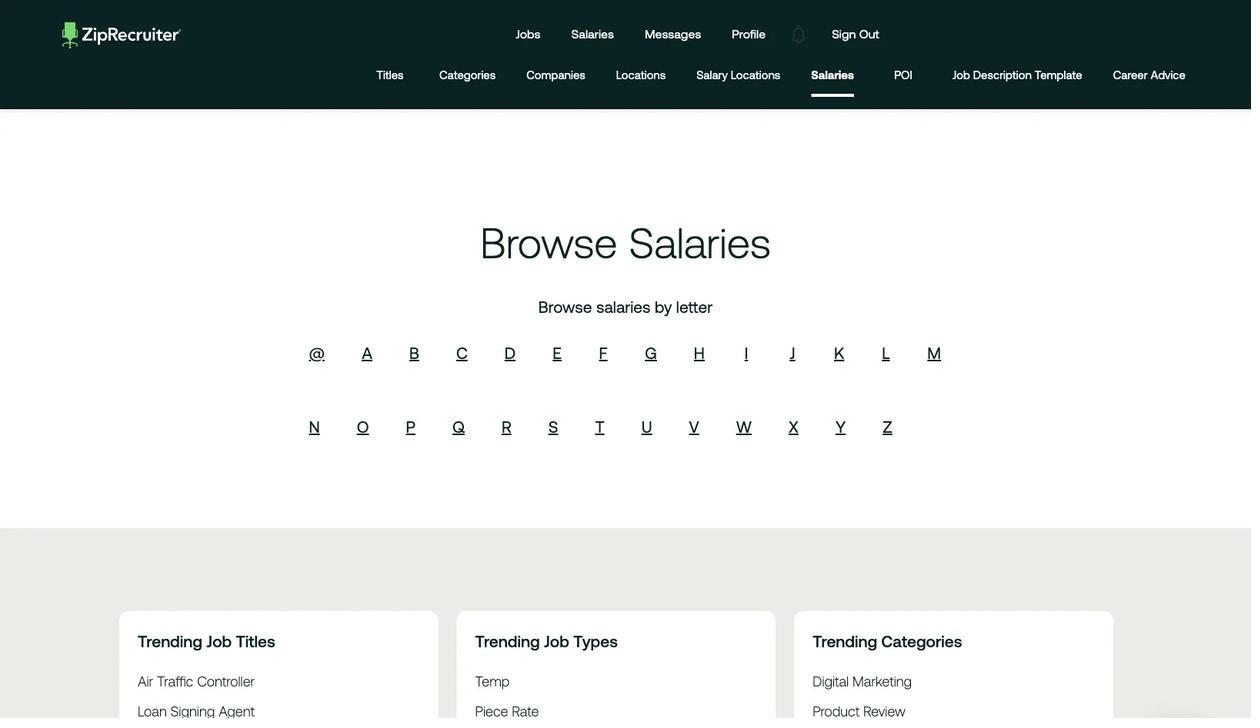 Task type: vqa. For each thing, say whether or not it's contained in the screenshot.
RESUME for Resume Templates
no



Task type: describe. For each thing, give the bounding box(es) containing it.
poi
[[894, 68, 913, 81]]

air
[[138, 674, 153, 690]]

advice
[[1151, 68, 1186, 81]]

titles inside tabs element
[[377, 68, 404, 81]]

j
[[790, 344, 795, 362]]

q
[[453, 418, 465, 436]]

z link
[[883, 418, 893, 436]]

1 vertical spatial categories
[[882, 632, 962, 651]]

template
[[1035, 68, 1083, 81]]

b link
[[409, 344, 419, 362]]

x link
[[789, 418, 799, 436]]

e
[[553, 344, 562, 362]]

companies link
[[527, 56, 585, 97]]

trending job titles
[[138, 632, 275, 651]]

a
[[362, 344, 372, 362]]

trending for trending job types
[[475, 632, 540, 651]]

r link
[[502, 418, 512, 436]]

digital
[[813, 674, 849, 690]]

1 locations from the left
[[616, 68, 666, 81]]

traffic
[[157, 674, 193, 690]]

m
[[928, 344, 941, 362]]

air traffic controller
[[138, 674, 255, 690]]

n link
[[309, 418, 320, 436]]

sign out link
[[820, 12, 891, 56]]

trending for trending categories
[[813, 632, 877, 651]]

i
[[745, 344, 748, 362]]

by
[[655, 298, 672, 316]]

k
[[834, 344, 845, 362]]

browse salaries
[[480, 219, 771, 267]]

d link
[[505, 344, 516, 362]]

trending categories
[[813, 632, 962, 651]]

job description template
[[953, 68, 1083, 81]]

types
[[573, 632, 618, 651]]

job description template link
[[953, 56, 1083, 97]]

@
[[309, 344, 325, 362]]

out
[[859, 27, 880, 41]]

browse salaries by letter
[[539, 298, 713, 316]]

categories link
[[439, 56, 496, 97]]

messages link
[[633, 12, 713, 56]]

f link
[[599, 344, 608, 362]]

y
[[836, 418, 846, 436]]

s link
[[548, 418, 558, 436]]

job for trending job titles
[[207, 632, 232, 651]]

v link
[[689, 418, 699, 436]]

profile link
[[721, 12, 777, 56]]

x
[[789, 418, 799, 436]]

w
[[736, 418, 752, 436]]

job inside tabs element
[[953, 68, 970, 81]]

trending job types
[[475, 632, 618, 651]]

d
[[505, 344, 516, 362]]

c
[[456, 344, 468, 362]]

m link
[[928, 344, 941, 362]]

p link
[[406, 418, 416, 436]]

h link
[[694, 344, 705, 362]]

a link
[[362, 344, 372, 362]]

main element
[[50, 12, 1201, 56]]

0 horizontal spatial salaries link
[[560, 12, 626, 56]]

browse for browse salaries by letter
[[539, 298, 592, 316]]

salary
[[697, 68, 728, 81]]

c link
[[456, 344, 468, 362]]

jobs
[[516, 27, 541, 41]]

sign out
[[832, 27, 880, 41]]

job for trending job types
[[544, 632, 569, 651]]

temp link
[[475, 674, 510, 690]]

o
[[357, 418, 369, 436]]

l
[[882, 344, 890, 362]]



Task type: locate. For each thing, give the bounding box(es) containing it.
trending up the 'temp' link
[[475, 632, 540, 651]]

letter
[[676, 298, 713, 316]]

@ link
[[309, 344, 325, 362]]

companies
[[527, 68, 585, 81]]

0 horizontal spatial job
[[207, 632, 232, 651]]

jobs link
[[504, 12, 552, 56]]

n
[[309, 418, 320, 436]]

career advice
[[1113, 68, 1186, 81]]

browse for browse salaries
[[480, 219, 618, 267]]

air traffic controller link
[[138, 674, 255, 690]]

1 horizontal spatial job
[[544, 632, 569, 651]]

trending up the digital
[[813, 632, 877, 651]]

salary locations link
[[697, 56, 781, 97]]

t link
[[595, 418, 605, 436]]

trending up traffic
[[138, 632, 202, 651]]

salaries left by
[[596, 298, 651, 316]]

trending for trending job titles
[[138, 632, 202, 651]]

salaries
[[571, 27, 614, 41], [811, 68, 854, 81], [629, 219, 771, 267], [596, 298, 651, 316]]

v
[[689, 418, 699, 436]]

e link
[[553, 344, 562, 362]]

locations down profile link
[[731, 68, 781, 81]]

job
[[953, 68, 970, 81], [207, 632, 232, 651], [544, 632, 569, 651]]

u link
[[642, 418, 652, 436]]

ziprecruiter image
[[62, 22, 182, 48]]

1 horizontal spatial categories
[[882, 632, 962, 651]]

salaries inside tabs element
[[811, 68, 854, 81]]

2 locations from the left
[[731, 68, 781, 81]]

locations link
[[616, 56, 666, 97]]

profile
[[732, 27, 766, 41]]

notifications image
[[781, 16, 817, 52]]

job up controller on the bottom left
[[207, 632, 232, 651]]

1 vertical spatial browse
[[539, 298, 592, 316]]

sign
[[832, 27, 856, 41]]

1 trending from the left
[[138, 632, 202, 651]]

salaries link down the "sign"
[[811, 56, 854, 94]]

job left types
[[544, 632, 569, 651]]

messages
[[645, 27, 701, 41]]

poi link
[[885, 56, 922, 97]]

b
[[409, 344, 419, 362]]

0 horizontal spatial categories
[[439, 68, 496, 81]]

marketing
[[853, 674, 912, 690]]

digital marketing
[[813, 674, 912, 690]]

k link
[[834, 344, 845, 362]]

temp
[[475, 674, 510, 690]]

z
[[883, 418, 893, 436]]

salaries link inside tabs element
[[811, 56, 854, 94]]

2 horizontal spatial trending
[[813, 632, 877, 651]]

s
[[548, 418, 558, 436]]

3 trending from the left
[[813, 632, 877, 651]]

w link
[[736, 418, 752, 436]]

career
[[1113, 68, 1148, 81]]

0 horizontal spatial locations
[[616, 68, 666, 81]]

digital marketing link
[[813, 674, 912, 690]]

j link
[[790, 344, 795, 362]]

salaries up companies
[[571, 27, 614, 41]]

locations down main element
[[616, 68, 666, 81]]

browse
[[480, 219, 618, 267], [539, 298, 592, 316]]

salaries link
[[560, 12, 626, 56], [811, 56, 854, 94]]

g link
[[645, 344, 657, 362]]

titles link
[[372, 56, 409, 97]]

salaries link up companies
[[560, 12, 626, 56]]

2 horizontal spatial job
[[953, 68, 970, 81]]

1 horizontal spatial locations
[[731, 68, 781, 81]]

0 vertical spatial titles
[[377, 68, 404, 81]]

i link
[[745, 344, 748, 362]]

p
[[406, 418, 416, 436]]

t
[[595, 418, 605, 436]]

titles
[[377, 68, 404, 81], [236, 632, 275, 651]]

salaries down the "sign"
[[811, 68, 854, 81]]

1 horizontal spatial trending
[[475, 632, 540, 651]]

salary locations
[[697, 68, 781, 81]]

categories
[[439, 68, 496, 81], [882, 632, 962, 651]]

controller
[[197, 674, 255, 690]]

2 trending from the left
[[475, 632, 540, 651]]

description
[[973, 68, 1032, 81]]

0 vertical spatial categories
[[439, 68, 496, 81]]

f
[[599, 344, 608, 362]]

salaries up letter
[[629, 219, 771, 267]]

career advice link
[[1113, 56, 1186, 97]]

0 horizontal spatial trending
[[138, 632, 202, 651]]

salaries inside salaries link
[[571, 27, 614, 41]]

1 vertical spatial titles
[[236, 632, 275, 651]]

categories inside tabs element
[[439, 68, 496, 81]]

0 vertical spatial browse
[[480, 219, 618, 267]]

l link
[[882, 344, 890, 362]]

locations
[[616, 68, 666, 81], [731, 68, 781, 81]]

r
[[502, 418, 512, 436]]

o link
[[357, 418, 369, 436]]

1 horizontal spatial titles
[[377, 68, 404, 81]]

1 horizontal spatial salaries link
[[811, 56, 854, 94]]

h
[[694, 344, 705, 362]]

0 horizontal spatial titles
[[236, 632, 275, 651]]

trending
[[138, 632, 202, 651], [475, 632, 540, 651], [813, 632, 877, 651]]

q link
[[453, 418, 465, 436]]

g
[[645, 344, 657, 362]]

y link
[[836, 418, 846, 436]]

tabs element
[[372, 56, 1201, 97]]

job left "description"
[[953, 68, 970, 81]]

u
[[642, 418, 652, 436]]



